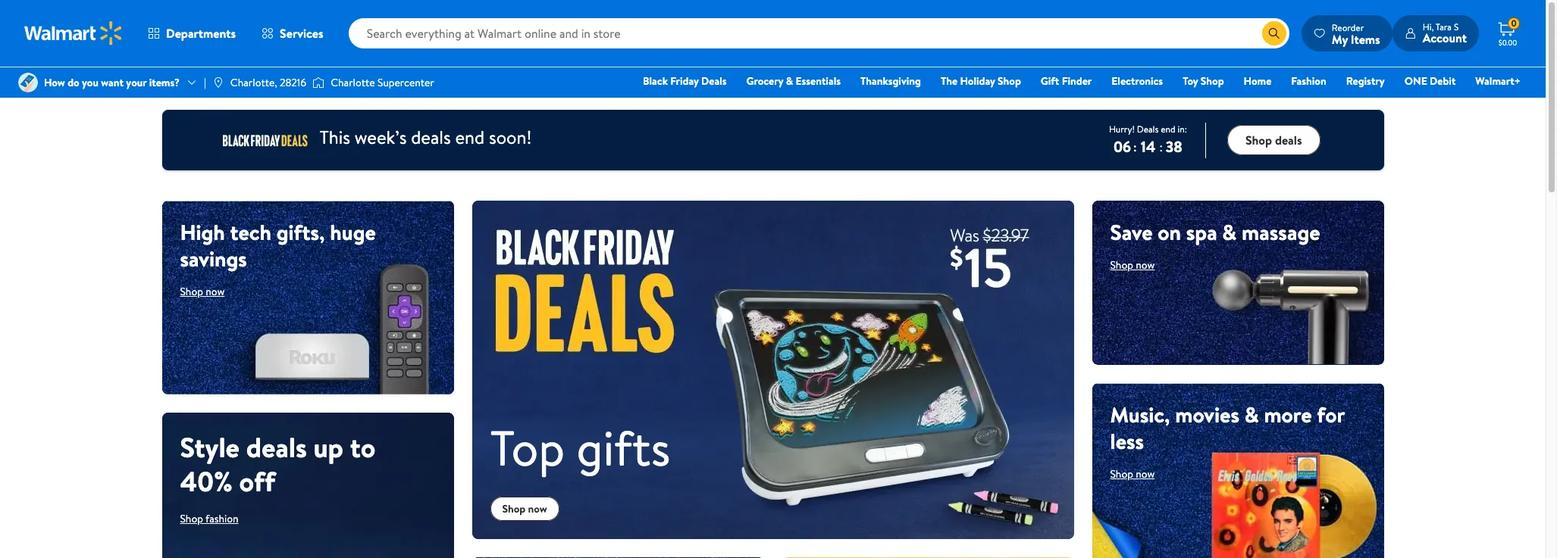 Task type: describe. For each thing, give the bounding box(es) containing it.
massage
[[1242, 218, 1321, 247]]

$0.00
[[1499, 37, 1517, 48]]

black friday deals
[[643, 74, 727, 89]]

deals for shop deals
[[1275, 132, 1302, 148]]

shop down the save in the right top of the page
[[1110, 258, 1134, 273]]

debit
[[1430, 74, 1456, 89]]

deals for style deals up to 40% off
[[246, 429, 307, 467]]

the
[[941, 74, 958, 89]]

0 $0.00
[[1499, 17, 1517, 48]]

now for music,
[[1136, 467, 1155, 482]]

departments
[[166, 25, 236, 42]]

38
[[1166, 136, 1183, 157]]

end inside the hurry! deals end in: 06 : 14 : 38
[[1161, 122, 1176, 135]]

one
[[1405, 74, 1428, 89]]

in:
[[1178, 122, 1187, 135]]

s
[[1454, 20, 1459, 33]]

toy shop link
[[1176, 73, 1231, 89]]

tech
[[230, 218, 271, 247]]

toy
[[1183, 74, 1198, 89]]

spa
[[1186, 218, 1218, 247]]

registry
[[1346, 74, 1385, 89]]

electronics link
[[1105, 73, 1170, 89]]

finder
[[1062, 74, 1092, 89]]

high tech gifts, huge savings
[[180, 218, 376, 274]]

one debit
[[1405, 74, 1456, 89]]

top
[[490, 414, 565, 482]]

shop now for save on spa & massage
[[1110, 258, 1155, 273]]

40%
[[180, 463, 233, 501]]

shop deals
[[1246, 132, 1302, 148]]

how
[[44, 75, 65, 90]]

grocery & essentials
[[747, 74, 841, 89]]

fashion link
[[1285, 73, 1334, 89]]

departments button
[[135, 15, 249, 52]]

to
[[350, 429, 376, 467]]

2 : from the left
[[1160, 138, 1163, 155]]

you
[[82, 75, 99, 90]]

save
[[1110, 218, 1153, 247]]

items?
[[149, 75, 180, 90]]

registry link
[[1340, 73, 1392, 89]]

black friday deals link
[[636, 73, 734, 89]]

do
[[68, 75, 79, 90]]

shop fashion link
[[180, 512, 239, 527]]

1 horizontal spatial deals
[[411, 124, 451, 150]]

the holiday shop link
[[934, 73, 1028, 89]]

this
[[320, 124, 350, 150]]

essentials
[[796, 74, 841, 89]]

home link
[[1237, 73, 1279, 89]]

hurry! deals end in: 06 : 14 : 38
[[1109, 122, 1187, 157]]

walmart image
[[24, 21, 123, 45]]

my
[[1332, 31, 1348, 47]]

0 horizontal spatial deals
[[701, 74, 727, 89]]

style
[[180, 429, 240, 467]]

gift
[[1041, 74, 1060, 89]]

shop deals button
[[1228, 125, 1321, 155]]

Walmart Site-Wide search field
[[349, 18, 1290, 49]]

walmart plus logo image
[[223, 127, 307, 154]]

on
[[1158, 218, 1181, 247]]

holiday
[[960, 74, 995, 89]]

fashion
[[1292, 74, 1327, 89]]

services
[[280, 25, 324, 42]]

charlotte, 28216
[[230, 75, 306, 90]]

friday
[[671, 74, 699, 89]]

reorder
[[1332, 21, 1364, 34]]

style deals up to 40% off
[[180, 429, 376, 501]]

grocery & essentials link
[[740, 73, 848, 89]]

reorder my items
[[1332, 21, 1381, 47]]

gifts
[[577, 414, 671, 482]]

grocery
[[747, 74, 784, 89]]

tara
[[1436, 20, 1452, 33]]

music,
[[1110, 400, 1170, 430]]

high
[[180, 218, 225, 247]]

 image for charlotte supercenter
[[313, 75, 325, 90]]

one debit link
[[1398, 73, 1463, 89]]



Task type: vqa. For each thing, say whether or not it's contained in the screenshot.
Electronics link
yes



Task type: locate. For each thing, give the bounding box(es) containing it.
& inside music, movies & more for less
[[1245, 400, 1259, 430]]

thanksgiving
[[861, 74, 921, 89]]

shop now link
[[1110, 258, 1155, 273], [180, 284, 225, 300], [1110, 467, 1155, 482], [490, 497, 559, 521]]

hi,
[[1423, 20, 1434, 33]]

 image
[[18, 73, 38, 93], [313, 75, 325, 90]]

now for top
[[528, 502, 547, 517]]

now down the save in the right top of the page
[[1136, 258, 1155, 273]]

account
[[1423, 30, 1467, 46]]

shop now link down top
[[490, 497, 559, 521]]

fashion
[[206, 512, 239, 527]]

hi, tara s account
[[1423, 20, 1467, 46]]

more
[[1264, 400, 1312, 430]]

1 horizontal spatial :
[[1160, 138, 1163, 155]]

electronics
[[1112, 74, 1163, 89]]

 image right 28216
[[313, 75, 325, 90]]

|
[[204, 75, 206, 90]]

2 vertical spatial &
[[1245, 400, 1259, 430]]

shop now link for high tech gifts, huge savings
[[180, 284, 225, 300]]

& right the 'spa' on the right of the page
[[1223, 218, 1237, 247]]

items
[[1351, 31, 1381, 47]]

shop right "toy"
[[1201, 74, 1224, 89]]

end left in:
[[1161, 122, 1176, 135]]

savings
[[180, 244, 247, 274]]

week's
[[355, 124, 407, 150]]

shop down top
[[502, 502, 526, 517]]

end left soon!
[[455, 124, 485, 150]]

your
[[126, 75, 147, 90]]

now for high
[[206, 284, 225, 300]]

14
[[1141, 136, 1156, 157]]

deals inside style deals up to 40% off
[[246, 429, 307, 467]]

0 horizontal spatial  image
[[18, 73, 38, 93]]

 image
[[212, 77, 224, 89]]

charlotte
[[331, 75, 375, 90]]

& inside grocery & essentials link
[[786, 74, 793, 89]]

shop now link for top gifts
[[490, 497, 559, 521]]

deals
[[701, 74, 727, 89], [1137, 122, 1159, 135]]

shop now link for music, movies & more for less
[[1110, 467, 1155, 482]]

shop now for top gifts
[[502, 502, 547, 517]]

shop down home
[[1246, 132, 1272, 148]]

search icon image
[[1268, 27, 1281, 39]]

0 horizontal spatial deals
[[246, 429, 307, 467]]

up
[[313, 429, 343, 467]]

music, movies & more for less
[[1110, 400, 1345, 456]]

deals
[[411, 124, 451, 150], [1275, 132, 1302, 148], [246, 429, 307, 467]]

0 horizontal spatial &
[[786, 74, 793, 89]]

soon!
[[489, 124, 532, 150]]

2 horizontal spatial &
[[1245, 400, 1259, 430]]

0 horizontal spatial end
[[455, 124, 485, 150]]

1 horizontal spatial  image
[[313, 75, 325, 90]]

0
[[1512, 17, 1517, 30]]

movies
[[1176, 400, 1240, 430]]

shop now down less
[[1110, 467, 1155, 482]]

shop down savings
[[180, 284, 203, 300]]

0 horizontal spatial :
[[1134, 138, 1137, 155]]

shop inside "link"
[[1201, 74, 1224, 89]]

how do you want your items?
[[44, 75, 180, 90]]

huge
[[330, 218, 376, 247]]

& right grocery in the top of the page
[[786, 74, 793, 89]]

want
[[101, 75, 124, 90]]

walmart+ link
[[1469, 73, 1528, 89]]

deals down fashion link
[[1275, 132, 1302, 148]]

deals left up
[[246, 429, 307, 467]]

shop left fashion
[[180, 512, 203, 527]]

deals right week's
[[411, 124, 451, 150]]

save on spa & massage
[[1110, 218, 1321, 247]]

1 horizontal spatial end
[[1161, 122, 1176, 135]]

 image for how do you want your items?
[[18, 73, 38, 93]]

now for save
[[1136, 258, 1155, 273]]

gift finder
[[1041, 74, 1092, 89]]

:
[[1134, 138, 1137, 155], [1160, 138, 1163, 155]]

charlotte,
[[230, 75, 277, 90]]

28216
[[280, 75, 306, 90]]

0 vertical spatial &
[[786, 74, 793, 89]]

thanksgiving link
[[854, 73, 928, 89]]

services button
[[249, 15, 336, 52]]

shop down less
[[1110, 467, 1134, 482]]

end
[[1161, 122, 1176, 135], [455, 124, 485, 150]]

shop now for high tech gifts, huge savings
[[180, 284, 225, 300]]

now down savings
[[206, 284, 225, 300]]

now down less
[[1136, 467, 1155, 482]]

gift finder link
[[1034, 73, 1099, 89]]

home
[[1244, 74, 1272, 89]]

0 vertical spatial deals
[[701, 74, 727, 89]]

1 : from the left
[[1134, 138, 1137, 155]]

shop now
[[1110, 258, 1155, 273], [180, 284, 225, 300], [1110, 467, 1155, 482], [502, 502, 547, 517]]

this week's deals end soon!
[[320, 124, 532, 150]]

shop now down top
[[502, 502, 547, 517]]

supercenter
[[378, 75, 434, 90]]

hurry!
[[1109, 122, 1135, 135]]

: right "06" at the top of the page
[[1134, 138, 1137, 155]]

& left the more
[[1245, 400, 1259, 430]]

shop now down savings
[[180, 284, 225, 300]]

shop fashion
[[180, 512, 239, 527]]

1 vertical spatial &
[[1223, 218, 1237, 247]]

shop right holiday
[[998, 74, 1021, 89]]

deals right the friday
[[701, 74, 727, 89]]

shop now for music, movies & more for less
[[1110, 467, 1155, 482]]

walmart+
[[1476, 74, 1521, 89]]

charlotte supercenter
[[331, 75, 434, 90]]

deals inside button
[[1275, 132, 1302, 148]]

Search search field
[[349, 18, 1290, 49]]

shop now down the save in the right top of the page
[[1110, 258, 1155, 273]]

&
[[786, 74, 793, 89], [1223, 218, 1237, 247], [1245, 400, 1259, 430]]

1 vertical spatial deals
[[1137, 122, 1159, 135]]

for
[[1317, 400, 1345, 430]]

gifts,
[[277, 218, 325, 247]]

off
[[239, 463, 275, 501]]

top gifts
[[490, 414, 671, 482]]

: right the 14
[[1160, 138, 1163, 155]]

shop now link down less
[[1110, 467, 1155, 482]]

now down top
[[528, 502, 547, 517]]

1 horizontal spatial &
[[1223, 218, 1237, 247]]

shop inside button
[[1246, 132, 1272, 148]]

toy shop
[[1183, 74, 1224, 89]]

now
[[1136, 258, 1155, 273], [206, 284, 225, 300], [1136, 467, 1155, 482], [528, 502, 547, 517]]

deals inside the hurry! deals end in: 06 : 14 : 38
[[1137, 122, 1159, 135]]

deals up the 14
[[1137, 122, 1159, 135]]

shop now link down the save in the right top of the page
[[1110, 258, 1155, 273]]

1 horizontal spatial deals
[[1137, 122, 1159, 135]]

shop now link for save on spa & massage
[[1110, 258, 1155, 273]]

 image left how
[[18, 73, 38, 93]]

shop now link down savings
[[180, 284, 225, 300]]

black
[[643, 74, 668, 89]]

2 horizontal spatial deals
[[1275, 132, 1302, 148]]

06
[[1114, 136, 1131, 157]]



